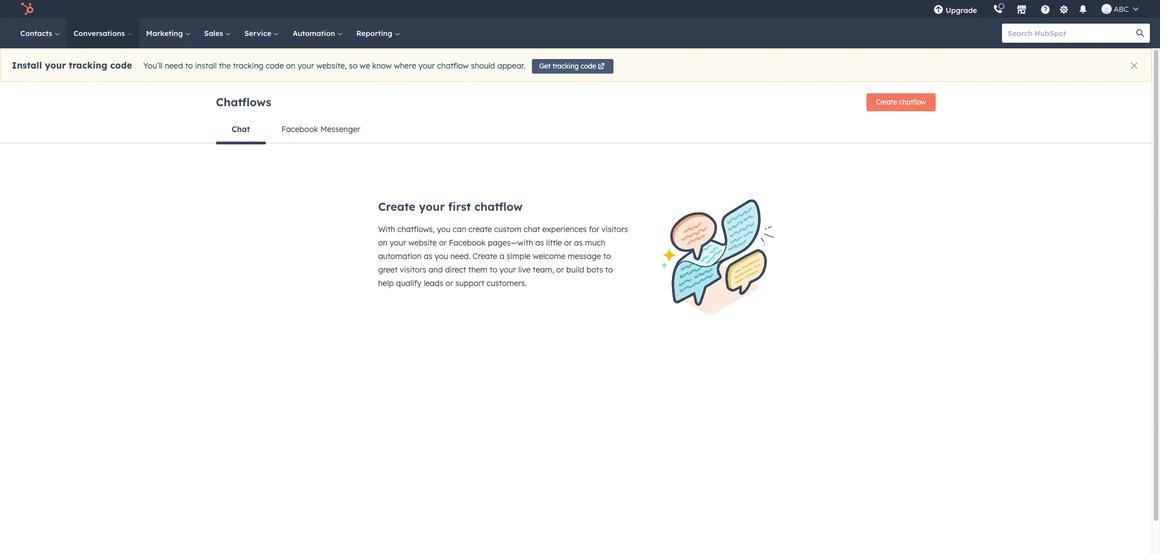 Task type: describe. For each thing, give the bounding box(es) containing it.
0 vertical spatial you
[[437, 224, 451, 235]]

automation
[[293, 29, 337, 38]]

team,
[[533, 265, 554, 275]]

your right the where
[[418, 61, 435, 71]]

experiences
[[543, 224, 587, 235]]

need.
[[451, 251, 471, 262]]

to inside the install your tracking code alert
[[185, 61, 193, 71]]

or down direct
[[446, 278, 453, 289]]

get tracking code link
[[532, 59, 614, 74]]

direct
[[445, 265, 466, 275]]

help image
[[1041, 5, 1051, 15]]

chatflows
[[216, 95, 271, 109]]

with chatflows, you can create custom chat experiences for visitors on your website or facebook pages—with as little or as much automation as you need. create a simple welcome message to greet visitors and direct them to your live team, or build bots to help qualify leads or support customers.
[[378, 224, 628, 289]]

website,
[[316, 61, 347, 71]]

settings link
[[1057, 3, 1071, 15]]

menu containing abc
[[926, 0, 1147, 18]]

2 vertical spatial chatflow
[[475, 200, 523, 214]]

or right website
[[439, 238, 447, 248]]

messenger
[[320, 124, 360, 134]]

contacts link
[[14, 18, 67, 48]]

pages—with
[[488, 238, 533, 248]]

search image
[[1137, 29, 1145, 37]]

0 horizontal spatial as
[[424, 251, 433, 262]]

where
[[394, 61, 416, 71]]

automation link
[[286, 18, 350, 48]]

create your first chatflow
[[378, 200, 523, 214]]

0 vertical spatial visitors
[[602, 224, 628, 235]]

install
[[12, 60, 42, 71]]

sales
[[204, 29, 225, 38]]

chat
[[524, 224, 540, 235]]

know
[[372, 61, 392, 71]]

with
[[378, 224, 395, 235]]

build
[[566, 265, 585, 275]]

marketplaces button
[[1010, 0, 1034, 18]]

0 horizontal spatial code
[[110, 60, 132, 71]]

to down much
[[603, 251, 611, 262]]

qualify
[[396, 278, 422, 289]]

should
[[471, 61, 495, 71]]

close image
[[1131, 62, 1138, 69]]

create for create your first chatflow
[[378, 200, 416, 214]]

navigation containing chat
[[216, 116, 936, 144]]

sales link
[[197, 18, 238, 48]]

bots
[[587, 265, 603, 275]]

to right them on the top left
[[490, 265, 498, 275]]

customers.
[[487, 278, 527, 289]]

reporting link
[[350, 18, 407, 48]]

create inside with chatflows, you can create custom chat experiences for visitors on your website or facebook pages—with as little or as much automation as you need. create a simple welcome message to greet visitors and direct them to your live team, or build bots to help qualify leads or support customers.
[[473, 251, 498, 262]]

reporting
[[357, 29, 395, 38]]

marketplaces image
[[1017, 5, 1027, 15]]

1 horizontal spatial as
[[536, 238, 544, 248]]

create for create chatflow
[[876, 98, 897, 106]]

calling icon image
[[993, 5, 1003, 15]]

to right the bots
[[605, 265, 613, 275]]

live
[[518, 265, 531, 275]]

simple
[[507, 251, 531, 262]]

message
[[568, 251, 601, 262]]

upgrade image
[[934, 5, 944, 15]]

or left build
[[557, 265, 564, 275]]

install
[[195, 61, 217, 71]]

create
[[469, 224, 492, 235]]

conversations
[[74, 29, 127, 38]]

your left website, on the left top
[[298, 61, 314, 71]]

them
[[469, 265, 488, 275]]

appear.
[[498, 61, 525, 71]]

support
[[456, 278, 485, 289]]

2 horizontal spatial tracking
[[553, 62, 579, 70]]



Task type: locate. For each thing, give the bounding box(es) containing it.
1 horizontal spatial create
[[473, 251, 498, 262]]

service link
[[238, 18, 286, 48]]

on inside the install your tracking code alert
[[286, 61, 296, 71]]

chat
[[232, 124, 250, 134]]

your
[[45, 60, 66, 71], [298, 61, 314, 71], [418, 61, 435, 71], [419, 200, 445, 214], [390, 238, 406, 248], [500, 265, 516, 275]]

a
[[500, 251, 505, 262]]

can
[[453, 224, 466, 235]]

notifications button
[[1074, 0, 1093, 18]]

custom
[[494, 224, 522, 235]]

2 horizontal spatial code
[[581, 62, 596, 70]]

welcome
[[533, 251, 566, 262]]

chatflow
[[437, 61, 469, 71], [899, 98, 927, 106], [475, 200, 523, 214]]

chatflow inside button
[[899, 98, 927, 106]]

so
[[349, 61, 358, 71]]

we
[[360, 61, 370, 71]]

abc
[[1114, 5, 1129, 14]]

code down service link
[[266, 61, 284, 71]]

tracking
[[69, 60, 107, 71], [233, 61, 264, 71], [553, 62, 579, 70]]

get tracking code
[[539, 62, 596, 70]]

as up 'message'
[[574, 238, 583, 248]]

1 vertical spatial you
[[435, 251, 448, 262]]

create
[[876, 98, 897, 106], [378, 200, 416, 214], [473, 251, 498, 262]]

0 horizontal spatial visitors
[[400, 265, 426, 275]]

install your tracking code alert
[[0, 48, 1152, 82]]

you
[[437, 224, 451, 235], [435, 251, 448, 262]]

leads
[[424, 278, 443, 289]]

greet
[[378, 265, 398, 275]]

0 vertical spatial on
[[286, 61, 296, 71]]

or
[[439, 238, 447, 248], [564, 238, 572, 248], [557, 265, 564, 275], [446, 278, 453, 289]]

create chatflow
[[876, 98, 927, 106]]

marketing
[[146, 29, 185, 38]]

or down experiences at the top
[[564, 238, 572, 248]]

you'll need to install the tracking code on your website, so we know where your chatflow should appear.
[[143, 61, 525, 71]]

1 horizontal spatial code
[[266, 61, 284, 71]]

0 horizontal spatial facebook
[[282, 124, 318, 134]]

automation
[[378, 251, 422, 262]]

0 horizontal spatial tracking
[[69, 60, 107, 71]]

install your tracking code
[[12, 60, 132, 71]]

tracking down conversations
[[69, 60, 107, 71]]

1 vertical spatial visitors
[[400, 265, 426, 275]]

2 horizontal spatial create
[[876, 98, 897, 106]]

your up customers.
[[500, 265, 516, 275]]

to right the need
[[185, 61, 193, 71]]

get
[[539, 62, 551, 70]]

help button
[[1036, 0, 1055, 18]]

much
[[585, 238, 606, 248]]

0 vertical spatial chatflow
[[437, 61, 469, 71]]

chatflows banner
[[216, 90, 936, 116]]

facebook up need.
[[449, 238, 486, 248]]

facebook messenger
[[282, 124, 360, 134]]

1 vertical spatial facebook
[[449, 238, 486, 248]]

website
[[409, 238, 437, 248]]

contacts
[[20, 29, 54, 38]]

on down automation
[[286, 61, 296, 71]]

your up chatflows,
[[419, 200, 445, 214]]

calling icon button
[[989, 2, 1008, 16]]

for
[[589, 224, 600, 235]]

brad klo image
[[1102, 4, 1112, 14]]

and
[[429, 265, 443, 275]]

facebook left messenger
[[282, 124, 318, 134]]

to
[[185, 61, 193, 71], [603, 251, 611, 262], [490, 265, 498, 275], [605, 265, 613, 275]]

hubspot link
[[14, 2, 42, 16]]

on down with
[[378, 238, 388, 248]]

visitors
[[602, 224, 628, 235], [400, 265, 426, 275]]

the
[[219, 61, 231, 71]]

0 horizontal spatial on
[[286, 61, 296, 71]]

0 horizontal spatial chatflow
[[437, 61, 469, 71]]

2 vertical spatial create
[[473, 251, 498, 262]]

1 vertical spatial create
[[378, 200, 416, 214]]

notifications image
[[1078, 5, 1088, 15]]

0 vertical spatial create
[[876, 98, 897, 106]]

facebook inside button
[[282, 124, 318, 134]]

abc button
[[1095, 0, 1146, 18]]

your right install
[[45, 60, 66, 71]]

you up and
[[435, 251, 448, 262]]

0 vertical spatial facebook
[[282, 124, 318, 134]]

chatflows,
[[398, 224, 435, 235]]

chat button
[[216, 116, 266, 144]]

code up chatflows banner
[[581, 62, 596, 70]]

search button
[[1131, 24, 1150, 43]]

little
[[546, 238, 562, 248]]

visitors right for
[[602, 224, 628, 235]]

0 horizontal spatial create
[[378, 200, 416, 214]]

you left the can
[[437, 224, 451, 235]]

first
[[448, 200, 471, 214]]

2 horizontal spatial as
[[574, 238, 583, 248]]

help
[[378, 278, 394, 289]]

create inside button
[[876, 98, 897, 106]]

1 vertical spatial on
[[378, 238, 388, 248]]

hubspot image
[[20, 2, 34, 16]]

facebook inside with chatflows, you can create custom chat experiences for visitors on your website or facebook pages—with as little or as much automation as you need. create a simple welcome message to greet visitors and direct them to your live team, or build bots to help qualify leads or support customers.
[[449, 238, 486, 248]]

1 vertical spatial chatflow
[[899, 98, 927, 106]]

service
[[245, 29, 274, 38]]

1 horizontal spatial visitors
[[602, 224, 628, 235]]

on
[[286, 61, 296, 71], [378, 238, 388, 248]]

2 horizontal spatial chatflow
[[899, 98, 927, 106]]

1 horizontal spatial tracking
[[233, 61, 264, 71]]

1 horizontal spatial chatflow
[[475, 200, 523, 214]]

menu
[[926, 0, 1147, 18]]

as down website
[[424, 251, 433, 262]]

as
[[536, 238, 544, 248], [574, 238, 583, 248], [424, 251, 433, 262]]

settings image
[[1059, 5, 1070, 15]]

navigation
[[216, 116, 936, 144]]

1 horizontal spatial on
[[378, 238, 388, 248]]

code
[[110, 60, 132, 71], [266, 61, 284, 71], [581, 62, 596, 70]]

facebook
[[282, 124, 318, 134], [449, 238, 486, 248]]

visitors up qualify
[[400, 265, 426, 275]]

create chatflow button
[[867, 93, 936, 111]]

facebook messenger button
[[266, 116, 376, 143]]

upgrade
[[946, 6, 978, 15]]

Search HubSpot search field
[[1002, 24, 1140, 43]]

need
[[165, 61, 183, 71]]

tracking right get
[[553, 62, 579, 70]]

conversations link
[[67, 18, 139, 48]]

menu item
[[985, 0, 988, 18]]

as left 'little'
[[536, 238, 544, 248]]

you'll
[[143, 61, 163, 71]]

tracking right the the
[[233, 61, 264, 71]]

chatflow inside the install your tracking code alert
[[437, 61, 469, 71]]

your up the automation
[[390, 238, 406, 248]]

marketing link
[[139, 18, 197, 48]]

on inside with chatflows, you can create custom chat experiences for visitors on your website or facebook pages—with as little or as much automation as you need. create a simple welcome message to greet visitors and direct them to your live team, or build bots to help qualify leads or support customers.
[[378, 238, 388, 248]]

code left you'll
[[110, 60, 132, 71]]

1 horizontal spatial facebook
[[449, 238, 486, 248]]



Task type: vqa. For each thing, say whether or not it's contained in the screenshot.
unassigned button
no



